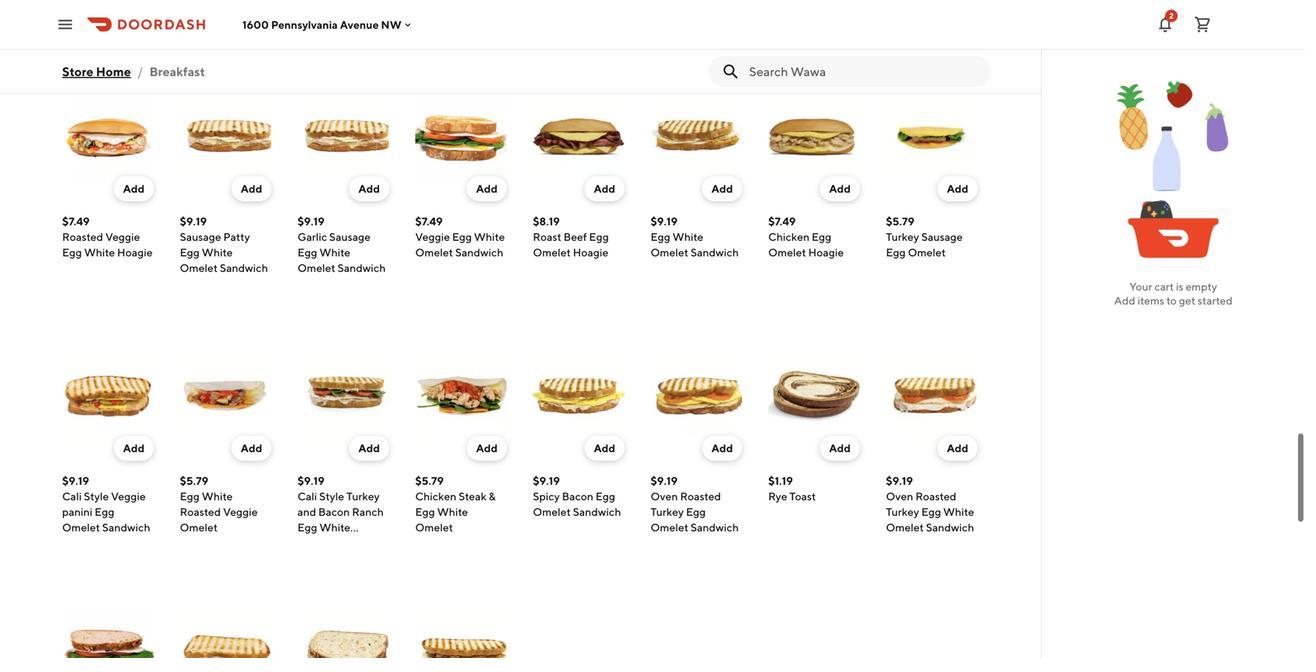 Task type: vqa. For each thing, say whether or not it's contained in the screenshot.
angeles
no



Task type: describe. For each thing, give the bounding box(es) containing it.
home
[[96, 64, 131, 79]]

turkey sausage egg omelet image
[[886, 91, 978, 183]]

add for $5.79 chicken steak & egg white omelet
[[476, 442, 498, 455]]

2
[[1170, 11, 1174, 20]]

white inside $9.19 sausage patty egg white omelet sandwich
[[202, 246, 233, 259]]

oven for oven roasted turkey egg white omelet sandwich
[[886, 490, 914, 503]]

turkey for $9.19 oven roasted turkey egg omelet sandwich
[[651, 506, 684, 518]]

style for egg
[[84, 490, 109, 503]]

$1.19 rye toast
[[769, 475, 816, 503]]

panini
[[62, 506, 92, 518]]

egg white omelet sandwich image
[[651, 91, 743, 183]]

sandwich inside '$9.19 garlic sausage egg white omelet sandwich'
[[338, 262, 386, 274]]

egg white roasted veggie omelet image
[[180, 351, 272, 442]]

white inside the '$9.19 oven roasted turkey egg white omelet sandwich'
[[944, 506, 975, 518]]

1600
[[243, 18, 269, 31]]

$9.19 spicy bacon egg omelet sandwich
[[533, 475, 621, 518]]

0 items, open order cart image
[[1194, 15, 1213, 34]]

cali style turkey and bacon ranch egg white omelet sandwich image
[[298, 351, 389, 442]]

$9.19 for $9.19 cali style turkey and bacon ranch egg white omelet sandwich
[[298, 475, 325, 487]]

beef
[[564, 230, 587, 243]]

$8.19 roast beef egg omelet hoagie
[[533, 215, 609, 259]]

notification bell image
[[1157, 15, 1175, 34]]

$9.19 cali style veggie panini egg omelet sandwich
[[62, 475, 150, 534]]

add for $9.19 oven roasted turkey egg white omelet sandwich
[[947, 442, 969, 455]]

avenue
[[340, 18, 379, 31]]

store home / breakfast
[[62, 64, 205, 79]]

sandwich inside $9.19 cali style veggie panini egg omelet sandwich
[[102, 521, 150, 534]]

omelet inside $5.79 chicken steak & egg white omelet
[[415, 521, 453, 534]]

garlic sausage egg white omelet sandwich image
[[298, 91, 389, 183]]

sausage for garlic
[[329, 230, 371, 243]]

add for $7.49 veggie egg white omelet sandwich
[[476, 182, 498, 195]]

$9.19 sausage patty egg white omelet sandwich
[[180, 215, 268, 274]]

omelet inside '$9.19 garlic sausage egg white omelet sandwich'
[[298, 262, 336, 274]]

items
[[1138, 294, 1165, 307]]

get
[[1180, 294, 1196, 307]]

sandwich inside the '$9.19 oven roasted turkey egg white omelet sandwich'
[[926, 521, 975, 534]]

white inside $7.49 veggie egg white omelet sandwich
[[474, 230, 505, 243]]

omelet inside the $9.19 oven roasted turkey egg omelet sandwich
[[651, 521, 689, 534]]

add inside your cart is empty add items to get started
[[1115, 294, 1136, 307]]

omelet inside $9.19 egg white omelet sandwich
[[651, 246, 689, 259]]

to
[[1167, 294, 1177, 307]]

add for $9.19 spicy bacon egg omelet sandwich
[[594, 442, 616, 455]]

egg inside $9.19 spicy bacon egg omelet sandwich
[[596, 490, 616, 503]]

$9.19 for $9.19 egg white omelet sandwich
[[651, 215, 678, 228]]

ranch
[[352, 506, 384, 518]]

add for $5.79 turkey sausage egg omelet
[[947, 182, 969, 195]]

egg inside $7.49 roasted veggie egg white hoagie
[[62, 246, 82, 259]]

empty
[[1186, 280, 1218, 293]]

chicken steak & egg white omelet image
[[415, 351, 507, 442]]

veggie inside $7.49 veggie egg white omelet sandwich
[[415, 230, 450, 243]]

$7.49 chicken egg omelet hoagie
[[769, 215, 844, 259]]

white inside $5.79 chicken steak & egg white omelet
[[437, 506, 468, 518]]

add for $9.19 cali style veggie panini egg omelet sandwich
[[123, 442, 145, 455]]

sausage inside $9.19 sausage patty egg white omelet sandwich
[[180, 230, 221, 243]]

white inside $9.19 egg white omelet sandwich
[[673, 230, 704, 243]]

roasted veggie egg white hoagie image
[[62, 91, 154, 183]]

bacon inside $9.19 cali style turkey and bacon ranch egg white omelet sandwich
[[319, 506, 350, 518]]

$5.79 for egg
[[180, 475, 208, 487]]

bacon inside $9.19 spicy bacon egg omelet sandwich
[[562, 490, 594, 503]]

pennsylvania
[[271, 18, 338, 31]]

veggie inside $9.19 cali style veggie panini egg omelet sandwich
[[111, 490, 146, 503]]

sandwich inside $9.19 sausage patty egg white omelet sandwich
[[220, 262, 268, 274]]

$5.79 for chicken
[[415, 475, 444, 487]]

egg inside $9.19 cali style turkey and bacon ranch egg white omelet sandwich
[[298, 521, 317, 534]]

toast
[[790, 490, 816, 503]]

omelet inside $7.49 chicken egg omelet hoagie
[[769, 246, 807, 259]]

store
[[62, 64, 93, 79]]

$9.19 for $9.19 spicy bacon egg omelet sandwich
[[533, 475, 560, 487]]

1600 pennsylvania avenue nw button
[[243, 18, 414, 31]]

$5.79 turkey sausage egg omelet
[[886, 215, 963, 259]]

your cart is empty add items to get started
[[1115, 280, 1233, 307]]

started
[[1198, 294, 1233, 307]]

wheat toast image
[[298, 610, 389, 658]]

is
[[1177, 280, 1184, 293]]

egg inside $5.79 turkey sausage egg omelet
[[886, 246, 906, 259]]

bacon & veggie egg white omelet sandwich image
[[62, 610, 154, 658]]

$9.19 for $9.19 cali style veggie panini egg omelet sandwich
[[62, 475, 89, 487]]

egg inside $5.79 egg white roasted veggie omelet
[[180, 490, 200, 503]]

$9.19 oven roasted turkey egg omelet sandwich
[[651, 475, 739, 534]]

Search Wawa search field
[[750, 63, 979, 80]]

patty
[[223, 230, 250, 243]]

sandwich inside $7.49 veggie egg white omelet sandwich
[[455, 246, 504, 259]]

white inside $9.19 cali style turkey and bacon ranch egg white omelet sandwich
[[320, 521, 351, 534]]

chicken for $7.49
[[769, 230, 810, 243]]

spicy
[[533, 490, 560, 503]]

add for $9.19 sausage patty egg white omelet sandwich
[[241, 182, 262, 195]]

add for $9.19 egg white omelet sandwich
[[712, 182, 733, 195]]

roasted inside the $9.19 oven roasted turkey egg omelet sandwich
[[680, 490, 721, 503]]

add for $8.19 roast beef egg omelet hoagie
[[594, 182, 616, 195]]

add for $7.49 chicken egg omelet hoagie
[[830, 182, 851, 195]]

chicken for $5.79
[[415, 490, 457, 503]]

$9.19 oven roasted turkey egg white omelet sandwich
[[886, 475, 975, 534]]

sandwich inside the $9.19 oven roasted turkey egg omelet sandwich
[[691, 521, 739, 534]]

veggie inside $5.79 egg white roasted veggie omelet
[[223, 506, 258, 518]]

egg inside $9.19 cali style veggie panini egg omelet sandwich
[[95, 506, 114, 518]]

veggie inside $7.49 roasted veggie egg white hoagie
[[105, 230, 140, 243]]

roast beef egg omelet hoagie image
[[533, 91, 625, 183]]

store home link
[[62, 56, 131, 87]]

omelet inside $8.19 roast beef egg omelet hoagie
[[533, 246, 571, 259]]

white inside $7.49 roasted veggie egg white hoagie
[[84, 246, 115, 259]]

cali for cali style veggie panini egg omelet sandwich
[[62, 490, 82, 503]]

$7.49 roasted veggie egg white hoagie
[[62, 215, 153, 259]]



Task type: locate. For each thing, give the bounding box(es) containing it.
egg inside $7.49 veggie egg white omelet sandwich
[[452, 230, 472, 243]]

oven for oven roasted turkey egg omelet sandwich
[[651, 490, 678, 503]]

0 vertical spatial chicken
[[769, 230, 810, 243]]

$5.79 chicken steak & egg white omelet
[[415, 475, 496, 534]]

rye toast image
[[769, 351, 860, 442]]

hoagie inside $8.19 roast beef egg omelet hoagie
[[573, 246, 609, 259]]

omelet inside $5.79 egg white roasted veggie omelet
[[180, 521, 218, 534]]

cali style veggie panini egg omelet sandwich image
[[62, 351, 154, 442]]

turkey for $9.19 cali style turkey and bacon ranch egg white omelet sandwich
[[347, 490, 380, 503]]

turkey for $9.19 oven roasted turkey egg white omelet sandwich
[[886, 506, 920, 518]]

egg inside '$9.19 garlic sausage egg white omelet sandwich'
[[298, 246, 317, 259]]

roast
[[533, 230, 562, 243]]

2 horizontal spatial $5.79
[[886, 215, 915, 228]]

oven roasted turkey egg white omelet sandwich image
[[886, 351, 978, 442]]

egg inside $8.19 roast beef egg omelet hoagie
[[589, 230, 609, 243]]

hoagie
[[117, 246, 153, 259], [573, 246, 609, 259], [809, 246, 844, 259]]

chicken inside $5.79 chicken steak & egg white omelet
[[415, 490, 457, 503]]

1 horizontal spatial hoagie
[[573, 246, 609, 259]]

0 horizontal spatial chicken
[[415, 490, 457, 503]]

white inside $5.79 egg white roasted veggie omelet
[[202, 490, 233, 503]]

oven
[[651, 490, 678, 503], [886, 490, 914, 503]]

1 horizontal spatial style
[[319, 490, 344, 503]]

add for $1.19 rye toast
[[830, 442, 851, 455]]

breakfast
[[62, 57, 167, 86], [149, 64, 205, 79]]

sausage patty egg white omelet sandwich image
[[180, 91, 272, 183]]

add for $9.19 garlic sausage egg white omelet sandwich
[[359, 182, 380, 195]]

oven roasted turkey egg omelet sandwich image
[[651, 351, 743, 442]]

2 cali from the left
[[298, 490, 317, 503]]

&
[[489, 490, 496, 503]]

sausage
[[180, 230, 221, 243], [329, 230, 371, 243], [922, 230, 963, 243]]

0 vertical spatial bacon
[[562, 490, 594, 503]]

/
[[137, 64, 143, 79]]

roasted inside the '$9.19 oven roasted turkey egg white omelet sandwich'
[[916, 490, 957, 503]]

$7.49
[[62, 215, 90, 228], [415, 215, 443, 228], [769, 215, 796, 228]]

egg inside $5.79 chicken steak & egg white omelet
[[415, 506, 435, 518]]

$9.19 for $9.19 oven roasted turkey egg omelet sandwich
[[651, 475, 678, 487]]

style inside $9.19 cali style turkey and bacon ranch egg white omelet sandwich
[[319, 490, 344, 503]]

2 style from the left
[[319, 490, 344, 503]]

roasted
[[62, 230, 103, 243], [680, 490, 721, 503], [916, 490, 957, 503], [180, 506, 221, 518]]

turkey inside $9.19 cali style turkey and bacon ranch egg white omelet sandwich
[[347, 490, 380, 503]]

hoagie for beef
[[573, 246, 609, 259]]

cart
[[1155, 280, 1174, 293]]

2 horizontal spatial hoagie
[[809, 246, 844, 259]]

$9.19 for $9.19 oven roasted turkey egg white omelet sandwich
[[886, 475, 913, 487]]

hoagie inside $7.49 chicken egg omelet hoagie
[[809, 246, 844, 259]]

garlic
[[298, 230, 327, 243]]

cali for cali style turkey and bacon ranch egg white omelet sandwich
[[298, 490, 317, 503]]

cali
[[62, 490, 82, 503], [298, 490, 317, 503]]

omelet inside $9.19 cali style veggie panini egg omelet sandwich
[[62, 521, 100, 534]]

3 hoagie from the left
[[809, 246, 844, 259]]

add
[[123, 182, 145, 195], [241, 182, 262, 195], [359, 182, 380, 195], [476, 182, 498, 195], [594, 182, 616, 195], [712, 182, 733, 195], [830, 182, 851, 195], [947, 182, 969, 195], [1115, 294, 1136, 307], [123, 442, 145, 455], [241, 442, 262, 455], [359, 442, 380, 455], [476, 442, 498, 455], [594, 442, 616, 455], [712, 442, 733, 455], [830, 442, 851, 455], [947, 442, 969, 455]]

$9.19 inside $9.19 cali style veggie panini egg omelet sandwich
[[62, 475, 89, 487]]

0 horizontal spatial sausage
[[180, 230, 221, 243]]

oven inside the $9.19 oven roasted turkey egg omelet sandwich
[[651, 490, 678, 503]]

oven inside the '$9.19 oven roasted turkey egg white omelet sandwich'
[[886, 490, 914, 503]]

$9.19 for $9.19 garlic sausage egg white omelet sandwich
[[298, 215, 325, 228]]

style inside $9.19 cali style veggie panini egg omelet sandwich
[[84, 490, 109, 503]]

cali inside $9.19 cali style turkey and bacon ranch egg white omelet sandwich
[[298, 490, 317, 503]]

2 sausage from the left
[[329, 230, 371, 243]]

add for $9.19 oven roasted turkey egg omelet sandwich
[[712, 442, 733, 455]]

turkey inside the '$9.19 oven roasted turkey egg white omelet sandwich'
[[886, 506, 920, 518]]

bacon
[[562, 490, 594, 503], [319, 506, 350, 518]]

add button
[[114, 176, 154, 201], [114, 176, 154, 201], [232, 176, 272, 201], [232, 176, 272, 201], [349, 176, 389, 201], [349, 176, 389, 201], [467, 176, 507, 201], [467, 176, 507, 201], [585, 176, 625, 201], [585, 176, 625, 201], [703, 176, 743, 201], [703, 176, 743, 201], [820, 176, 860, 201], [820, 176, 860, 201], [938, 176, 978, 201], [938, 176, 978, 201], [114, 436, 154, 461], [114, 436, 154, 461], [232, 436, 272, 461], [232, 436, 272, 461], [349, 436, 389, 461], [349, 436, 389, 461], [467, 436, 507, 461], [467, 436, 507, 461], [585, 436, 625, 461], [585, 436, 625, 461], [703, 436, 743, 461], [703, 436, 743, 461], [820, 436, 860, 461], [820, 436, 860, 461], [938, 436, 978, 461], [938, 436, 978, 461]]

1 sausage from the left
[[180, 230, 221, 243]]

1 $7.49 from the left
[[62, 215, 90, 228]]

roasted inside $7.49 roasted veggie egg white hoagie
[[62, 230, 103, 243]]

$9.19 inside $9.19 egg white omelet sandwich
[[651, 215, 678, 228]]

bacon right and in the bottom of the page
[[319, 506, 350, 518]]

1 oven from the left
[[651, 490, 678, 503]]

cali inside $9.19 cali style veggie panini egg omelet sandwich
[[62, 490, 82, 503]]

hoagie inside $7.49 roasted veggie egg white hoagie
[[117, 246, 153, 259]]

$7.49 inside $7.49 chicken egg omelet hoagie
[[769, 215, 796, 228]]

spicy bacon egg omelet sandwich image
[[533, 351, 625, 442]]

sandwich inside $9.19 spicy bacon egg omelet sandwich
[[573, 506, 621, 518]]

egg
[[452, 230, 472, 243], [589, 230, 609, 243], [651, 230, 671, 243], [812, 230, 832, 243], [62, 246, 82, 259], [180, 246, 200, 259], [298, 246, 317, 259], [886, 246, 906, 259], [180, 490, 200, 503], [596, 490, 616, 503], [95, 506, 114, 518], [415, 506, 435, 518], [686, 506, 706, 518], [922, 506, 942, 518], [298, 521, 317, 534]]

white
[[474, 230, 505, 243], [673, 230, 704, 243], [84, 246, 115, 259], [202, 246, 233, 259], [320, 246, 351, 259], [202, 490, 233, 503], [437, 506, 468, 518], [944, 506, 975, 518], [320, 521, 351, 534]]

1 vertical spatial bacon
[[319, 506, 350, 518]]

white inside '$9.19 garlic sausage egg white omelet sandwich'
[[320, 246, 351, 259]]

0 horizontal spatial bacon
[[319, 506, 350, 518]]

$5.79 inside $5.79 egg white roasted veggie omelet
[[180, 475, 208, 487]]

$5.79 for turkey
[[886, 215, 915, 228]]

cali up and in the bottom of the page
[[298, 490, 317, 503]]

2 $7.49 from the left
[[415, 215, 443, 228]]

bacon right spicy
[[562, 490, 594, 503]]

egg inside the $9.19 oven roasted turkey egg omelet sandwich
[[686, 506, 706, 518]]

steak
[[459, 490, 487, 503]]

$7.49 inside $7.49 veggie egg white omelet sandwich
[[415, 215, 443, 228]]

$9.19 inside the $9.19 oven roasted turkey egg omelet sandwich
[[651, 475, 678, 487]]

0 horizontal spatial oven
[[651, 490, 678, 503]]

$7.49 for $7.49 roasted veggie egg white hoagie
[[62, 215, 90, 228]]

chicken inside $7.49 chicken egg omelet hoagie
[[769, 230, 810, 243]]

$1.19
[[769, 475, 793, 487]]

spicy bacon egg white omelet sandwich image
[[415, 610, 507, 658]]

hoagie for veggie
[[117, 246, 153, 259]]

nw
[[381, 18, 402, 31]]

and
[[298, 506, 316, 518]]

sandwich
[[455, 246, 504, 259], [691, 246, 739, 259], [220, 262, 268, 274], [338, 262, 386, 274], [573, 506, 621, 518], [102, 521, 150, 534], [691, 521, 739, 534], [926, 521, 975, 534], [338, 537, 386, 550]]

omelet inside the '$9.19 oven roasted turkey egg white omelet sandwich'
[[886, 521, 924, 534]]

1 horizontal spatial sausage
[[329, 230, 371, 243]]

$5.79 inside $5.79 turkey sausage egg omelet
[[886, 215, 915, 228]]

1 hoagie from the left
[[117, 246, 153, 259]]

add for $7.49 roasted veggie egg white hoagie
[[123, 182, 145, 195]]

chicken egg omelet hoagie image
[[769, 91, 860, 183]]

style
[[84, 490, 109, 503], [319, 490, 344, 503]]

sandwich inside $9.19 egg white omelet sandwich
[[691, 246, 739, 259]]

sandwich inside $9.19 cali style turkey and bacon ranch egg white omelet sandwich
[[338, 537, 386, 550]]

2 hoagie from the left
[[573, 246, 609, 259]]

veggie
[[105, 230, 140, 243], [415, 230, 450, 243], [111, 490, 146, 503], [223, 506, 258, 518]]

$9.19 inside $9.19 sausage patty egg white omelet sandwich
[[180, 215, 207, 228]]

0 horizontal spatial $7.49
[[62, 215, 90, 228]]

1 style from the left
[[84, 490, 109, 503]]

1 cali from the left
[[62, 490, 82, 503]]

omelet
[[415, 246, 453, 259], [533, 246, 571, 259], [651, 246, 689, 259], [769, 246, 807, 259], [908, 246, 946, 259], [180, 262, 218, 274], [298, 262, 336, 274], [533, 506, 571, 518], [62, 521, 100, 534], [180, 521, 218, 534], [415, 521, 453, 534], [651, 521, 689, 534], [886, 521, 924, 534], [298, 537, 336, 550]]

$9.19 egg white omelet sandwich
[[651, 215, 739, 259]]

open menu image
[[56, 15, 75, 34]]

egg inside $7.49 chicken egg omelet hoagie
[[812, 230, 832, 243]]

1 horizontal spatial $7.49
[[415, 215, 443, 228]]

omelet inside $9.19 cali style turkey and bacon ranch egg white omelet sandwich
[[298, 537, 336, 550]]

$9.19 inside the '$9.19 oven roasted turkey egg white omelet sandwich'
[[886, 475, 913, 487]]

$9.19 inside $9.19 spicy bacon egg omelet sandwich
[[533, 475, 560, 487]]

turkey
[[886, 230, 920, 243], [347, 490, 380, 503], [651, 506, 684, 518], [886, 506, 920, 518]]

1 horizontal spatial bacon
[[562, 490, 594, 503]]

omelet inside $9.19 spicy bacon egg omelet sandwich
[[533, 506, 571, 518]]

rye
[[769, 490, 788, 503]]

$9.19 garlic sausage egg white omelet sandwich
[[298, 215, 386, 274]]

$5.79 inside $5.79 chicken steak & egg white omelet
[[415, 475, 444, 487]]

sausage for turkey
[[922, 230, 963, 243]]

turkey inside $5.79 turkey sausage egg omelet
[[886, 230, 920, 243]]

$7.49 veggie egg white omelet sandwich
[[415, 215, 505, 259]]

$8.19
[[533, 215, 560, 228]]

1 horizontal spatial oven
[[886, 490, 914, 503]]

add for $5.79 egg white roasted veggie omelet
[[241, 442, 262, 455]]

egg inside $9.19 egg white omelet sandwich
[[651, 230, 671, 243]]

turkey inside the $9.19 oven roasted turkey egg omelet sandwich
[[651, 506, 684, 518]]

2 horizontal spatial $7.49
[[769, 215, 796, 228]]

egg inside $9.19 sausage patty egg white omelet sandwich
[[180, 246, 200, 259]]

omelet inside $9.19 sausage patty egg white omelet sandwich
[[180, 262, 218, 274]]

veggie egg white omelet sandwich image
[[415, 91, 507, 183]]

omelet inside $5.79 turkey sausage egg omelet
[[908, 246, 946, 259]]

$5.79
[[886, 215, 915, 228], [180, 475, 208, 487], [415, 475, 444, 487]]

1 horizontal spatial chicken
[[769, 230, 810, 243]]

omelet inside $7.49 veggie egg white omelet sandwich
[[415, 246, 453, 259]]

cali style veggie panini egg white omelet sandwich image
[[180, 610, 272, 658]]

1 horizontal spatial cali
[[298, 490, 317, 503]]

3 sausage from the left
[[922, 230, 963, 243]]

0 horizontal spatial style
[[84, 490, 109, 503]]

$7.49 for $7.49 chicken egg omelet hoagie
[[769, 215, 796, 228]]

$5.79 egg white roasted veggie omelet
[[180, 475, 258, 534]]

$9.19
[[180, 215, 207, 228], [298, 215, 325, 228], [651, 215, 678, 228], [62, 475, 89, 487], [298, 475, 325, 487], [533, 475, 560, 487], [651, 475, 678, 487], [886, 475, 913, 487]]

sausage inside '$9.19 garlic sausage egg white omelet sandwich'
[[329, 230, 371, 243]]

$9.19 inside $9.19 cali style turkey and bacon ranch egg white omelet sandwich
[[298, 475, 325, 487]]

3 $7.49 from the left
[[769, 215, 796, 228]]

0 horizontal spatial hoagie
[[117, 246, 153, 259]]

2 horizontal spatial sausage
[[922, 230, 963, 243]]

1 horizontal spatial $5.79
[[415, 475, 444, 487]]

1600 pennsylvania avenue nw
[[243, 18, 402, 31]]

1 vertical spatial chicken
[[415, 490, 457, 503]]

style for bacon
[[319, 490, 344, 503]]

your
[[1130, 280, 1153, 293]]

egg inside the '$9.19 oven roasted turkey egg white omelet sandwich'
[[922, 506, 942, 518]]

cali up panini
[[62, 490, 82, 503]]

2 oven from the left
[[886, 490, 914, 503]]

sausage inside $5.79 turkey sausage egg omelet
[[922, 230, 963, 243]]

0 horizontal spatial cali
[[62, 490, 82, 503]]

$9.19 for $9.19 sausage patty egg white omelet sandwich
[[180, 215, 207, 228]]

roasted inside $5.79 egg white roasted veggie omelet
[[180, 506, 221, 518]]

chicken
[[769, 230, 810, 243], [415, 490, 457, 503]]

0 horizontal spatial $5.79
[[180, 475, 208, 487]]

$9.19 inside '$9.19 garlic sausage egg white omelet sandwich'
[[298, 215, 325, 228]]

$7.49 for $7.49 veggie egg white omelet sandwich
[[415, 215, 443, 228]]

$9.19 cali style turkey and bacon ranch egg white omelet sandwich
[[298, 475, 386, 550]]

$7.49 inside $7.49 roasted veggie egg white hoagie
[[62, 215, 90, 228]]

add for $9.19 cali style turkey and bacon ranch egg white omelet sandwich
[[359, 442, 380, 455]]



